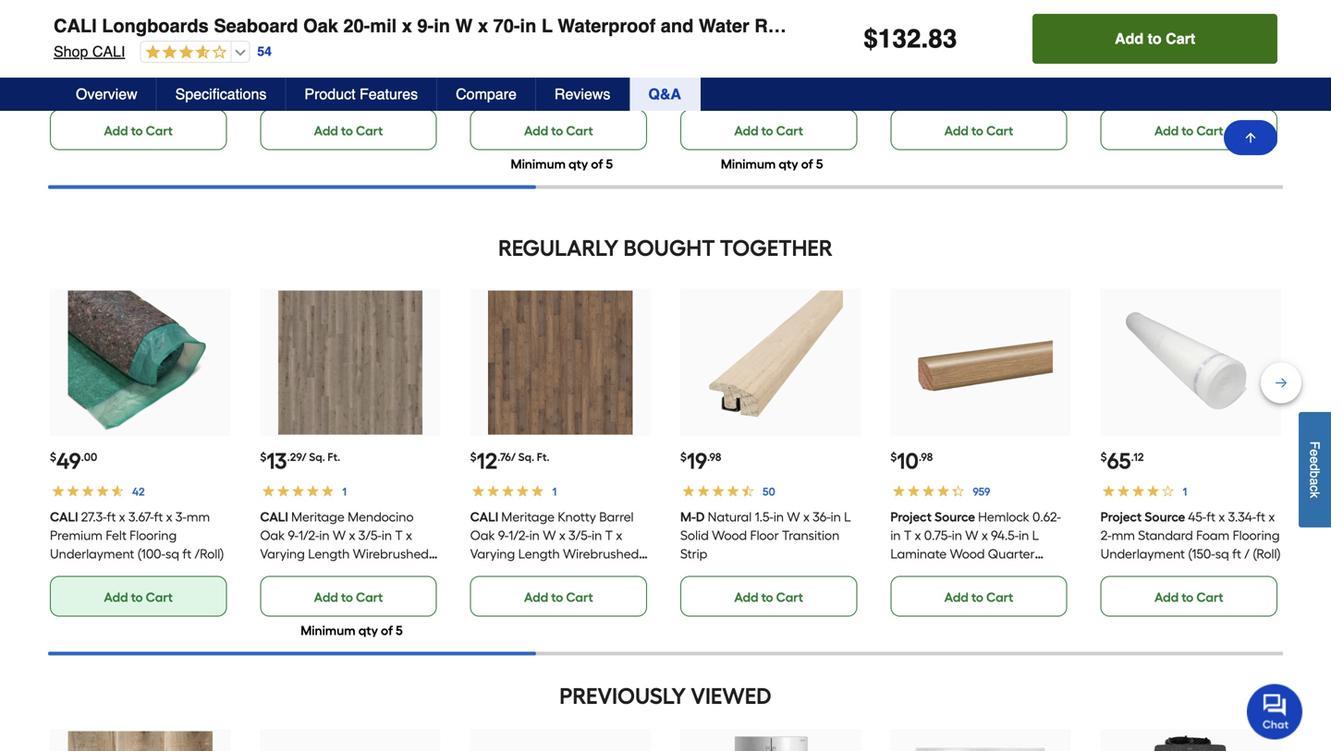 Task type: locate. For each thing, give the bounding box(es) containing it.
luxury inside austen oak 12- mil x 7-3/32-in w x 47-in l waterproof and water resistant interlocking luxury vinyl plank flooring (17.33-sq ft/ carton)
[[1228, 98, 1267, 114]]

0 horizontal spatial hardwood
[[260, 583, 322, 599]]

north
[[155, 43, 189, 58]]

flooring inside the by coretec floors lanier hickory 12-mil x 5-in w x 48-in l water resistant interlocking luxury vinyl plank flooring (18.35-sq ft/ carton)
[[326, 117, 373, 132]]

1 3/5- from the left
[[359, 528, 382, 544]]

2 project source from the left
[[1101, 509, 1186, 525]]

style
[[891, 43, 920, 58]]

to for add to cart link underneath product features
[[341, 123, 353, 139]]

1 1/2- from the left
[[299, 528, 319, 544]]

2 horizontal spatial minimum
[[721, 156, 776, 172]]

1 hickory from the left
[[338, 61, 381, 77]]

of
[[591, 156, 603, 172], [801, 156, 813, 172], [381, 623, 393, 639]]

engineered
[[356, 565, 422, 581], [470, 565, 537, 581]]

and inside longboards sandbar oak 20-mil x 9-in w x 70-in l waterproof and water resistant interlocking luxury vinyl plank flooring (26.62-sq ft/ carton)
[[751, 80, 775, 95]]

waterproof inside natural hickory 20-mil x 7-in w x 48-in l waterproof and water resistant interlocking luxury vinyl plank flooring (18.62-sq ft/ carton)
[[901, 80, 969, 95]]

sq inside meritage mendocino oak 9-1/2-in w x 3/5-in t x varying length wirebrushed water resistant engineered hardwood flooring (34.1-sq ft)
[[405, 583, 419, 599]]

add to cart up 3/32- at the top of page
[[1115, 30, 1196, 47]]

longboards for oak
[[712, 43, 783, 58]]

83
[[928, 24, 957, 54]]

flooring inside 45-ft x 3.34-ft x 2-mm standard foam flooring underlayment (150-sq ft / (roll)
[[1233, 528, 1280, 544]]

resistant down style
[[891, 98, 943, 114]]

ft up (roll)
[[1257, 509, 1266, 525]]

.98 inside $ 10 .98
[[919, 451, 933, 464]]

ft. right .29/
[[328, 451, 340, 464]]

3 list item from the left
[[470, 0, 651, 172]]

$ for 132
[[864, 24, 878, 54]]

cali right shop
[[92, 43, 125, 60]]

list item
[[50, 0, 231, 151], [260, 0, 441, 151], [470, 0, 651, 172], [680, 0, 861, 172], [891, 0, 1071, 151], [1101, 0, 1281, 151]]

1/2-
[[299, 528, 319, 544], [509, 528, 529, 544]]

ft) inside meritage knotty barrel oak 9-1/2-in w x 3/5-in t x varying length wirebrushed engineered hardwood flooring (34.1-sq ft)
[[567, 583, 580, 599]]

1 horizontal spatial minimum
[[511, 156, 566, 172]]

sq inside longboards north shore oak 20-mil x 9-in w x 70-in l waterproof and water resistant interlocking luxury vinyl plank flooring (26.62-sq ft/ carton)
[[204, 117, 218, 132]]

1 horizontal spatial 5
[[606, 156, 613, 172]]

6 carton) from the left
[[1118, 135, 1164, 151]]

12 list item
[[470, 289, 651, 617]]

add to cart down reviews
[[524, 123, 593, 139]]

to for add to cart link below 47-
[[1182, 123, 1194, 139]]

w left 94.5-
[[965, 528, 979, 544]]

add to cart link inside 10 list item
[[891, 576, 1067, 617]]

flooring inside austen oak 12- mil x 7-3/32-in w x 47-in l waterproof and water resistant interlocking luxury vinyl plank flooring (17.33-sq ft/ carton)
[[1166, 117, 1214, 132]]

mil down stainmaster
[[1101, 61, 1118, 77]]

f e e d b a c k button
[[1299, 412, 1331, 528]]

add to cart for add to cart link inside 13 list item
[[314, 590, 383, 606]]

longboards reefwood 20-mil x 9-in w x 70-in l waterproof and water resistant interlocking luxury vinyl plank flooring (26.62-sq ft/ carton) link
[[470, 0, 651, 151], [470, 43, 638, 151]]

.
[[921, 24, 928, 54]]

mil inside longboards north shore oak 20-mil x 9-in w x 70-in l waterproof and water resistant interlocking luxury vinyl plank flooring (26.62-sq ft/ carton)
[[97, 61, 114, 77]]

1 sq. from the left
[[309, 451, 325, 464]]

mil down cali longboards seaboard oak 20-mil x 9-in w x 70-in l waterproof and water resistant interlocking luxury vinyl plank flooring (26.62-sq ft/ ca
[[727, 61, 744, 77]]

7- inside natural hickory 20-mil x 7-in w x 48-in l waterproof and water resistant interlocking luxury vinyl plank flooring (18.62-sq ft/ carton)
[[986, 61, 995, 77]]

project source hemlock 0.62-in t x 0.75-in w x 94.5-in l laminate wood quarter round image
[[909, 291, 1053, 435]]

add inside 49 list item
[[104, 590, 128, 606]]

minimum down meritage mendocino oak 9-1/2-in w x 3/5-in t x varying length wirebrushed water resistant engineered hardwood flooring (34.1-sq ft)
[[301, 623, 356, 639]]

luxury left q&a
[[597, 98, 636, 114]]

sq. right .29/
[[309, 451, 325, 464]]

(17.33-
[[1217, 117, 1251, 132]]

0 vertical spatial mm
[[187, 509, 210, 525]]

$ 132 . 83
[[864, 24, 957, 54]]

2 ft. from the left
[[537, 451, 550, 464]]

reviews button
[[536, 78, 630, 111]]

2-
[[1101, 528, 1112, 544]]

add to cart for add to cart link inside 10 list item
[[945, 590, 1014, 606]]

0 horizontal spatial minimum
[[301, 623, 356, 639]]

add to cart link down the 'sandbar'
[[680, 110, 857, 150]]

to inside 12 list item
[[551, 590, 563, 606]]

project source inside 10 list item
[[891, 509, 975, 525]]

1 horizontal spatial of
[[591, 156, 603, 172]]

engineered inside meritage mendocino oak 9-1/2-in w x 3/5-in t x varying length wirebrushed water resistant engineered hardwood flooring (34.1-sq ft)
[[356, 565, 422, 581]]

0 vertical spatial wood
[[712, 528, 747, 544]]

sq.
[[309, 451, 325, 464], [518, 451, 535, 464]]

9- down cali longboards seaboard oak 20-mil x 9-in w x 70-in l waterproof and water resistant interlocking luxury vinyl plank flooring (26.62-sq ft/ ca
[[757, 61, 768, 77]]

w down $ 12 .76/ sq. ft.
[[543, 528, 556, 544]]

resistant inside longboards north shore oak 20-mil x 9-in w x 70-in l waterproof and water resistant interlocking luxury vinyl plank flooring (26.62-sq ft/ carton)
[[50, 98, 103, 114]]

wood right solid
[[712, 528, 747, 544]]

0 horizontal spatial ft.
[[328, 451, 340, 464]]

2 project from the left
[[1101, 509, 1142, 525]]

0 horizontal spatial sq.
[[309, 451, 325, 464]]

add to cart link down product features
[[260, 110, 437, 150]]

ft left 3- on the left of the page
[[154, 509, 163, 525]]

add to cart link inside 12 list item
[[470, 576, 647, 617]]

9- down $ 13 .29/ sq. ft.
[[288, 528, 299, 544]]

meritage left knotty
[[501, 509, 555, 525]]

2 1/2- from the left
[[509, 528, 529, 544]]

t down barrel
[[605, 528, 613, 544]]

add to cart button
[[1033, 14, 1278, 64]]

1 underlayment from the left
[[50, 546, 134, 562]]

mil
[[370, 15, 397, 37], [97, 61, 114, 77], [400, 61, 417, 77], [489, 61, 506, 77], [727, 61, 744, 77], [956, 61, 973, 77], [1101, 61, 1118, 77]]

1 project source from the left
[[891, 509, 975, 525]]

water inside austen oak 12- mil x 7-3/32-in w x 47-in l waterproof and water resistant interlocking luxury vinyl plank flooring (17.33-sq ft/ carton)
[[1199, 80, 1235, 95]]

ca
[[1310, 15, 1331, 37]]

waterproof inside longboards sandbar oak 20-mil x 9-in w x 70-in l waterproof and water resistant interlocking luxury vinyl plank flooring (26.62-sq ft/ carton)
[[680, 80, 748, 95]]

2 carton) from the left
[[277, 135, 323, 151]]

0 vertical spatial natural
[[986, 43, 1030, 58]]

hickory
[[338, 61, 381, 77], [891, 61, 934, 77]]

add to cart for add to cart link within the 65 list item
[[1155, 590, 1224, 606]]

1/2- down $ 13 .29/ sq. ft.
[[299, 528, 319, 544]]

add
[[1115, 30, 1144, 47], [104, 123, 128, 139], [314, 123, 338, 139], [524, 123, 548, 139], [734, 123, 759, 139], [945, 123, 969, 139], [1155, 123, 1179, 139], [104, 590, 128, 606], [314, 590, 338, 606], [524, 590, 548, 606], [734, 590, 759, 606], [945, 590, 969, 606], [1155, 590, 1179, 606]]

w up transition
[[787, 509, 800, 525]]

qty
[[569, 156, 588, 172], [779, 156, 798, 172], [358, 623, 378, 639]]

0 horizontal spatial 12-
[[384, 61, 400, 77]]

1 horizontal spatial .98
[[919, 451, 933, 464]]

2 underlayment from the left
[[1101, 546, 1185, 562]]

2 length from the left
[[518, 546, 560, 562]]

1 horizontal spatial source
[[1145, 509, 1186, 525]]

/roll)
[[195, 546, 224, 562]]

1 vertical spatial 12-
[[384, 61, 400, 77]]

2 sq. from the left
[[518, 451, 535, 464]]

0 horizontal spatial varying
[[260, 546, 305, 562]]

2 horizontal spatial 5
[[816, 156, 823, 172]]

$ for 65
[[1101, 451, 1107, 464]]

0 vertical spatial 48-
[[1034, 61, 1053, 77]]

ft/
[[1288, 15, 1305, 37], [50, 135, 64, 151], [260, 135, 274, 151], [470, 135, 485, 151], [680, 135, 695, 151], [891, 135, 905, 151], [1101, 135, 1115, 151]]

solid
[[680, 528, 709, 544]]

0 horizontal spatial wood
[[712, 528, 747, 544]]

qty down longboards sandbar oak 20-mil x 9-in w x 70-in l waterproof and water resistant interlocking luxury vinyl plank flooring (26.62-sq ft/ carton)
[[779, 156, 798, 172]]

to inside 10 list item
[[972, 590, 984, 606]]

2 list item from the left
[[260, 0, 441, 151]]

1 longboards sandbar oak 20-mil x 9-in w x 70-in l waterproof and water resistant interlocking luxury vinyl plank flooring (26.62-sq ft/ carton) link from the top
[[680, 0, 861, 151]]

underlayment for 65
[[1101, 546, 1185, 562]]

0 horizontal spatial length
[[308, 546, 350, 562]]

.98 inside $ 19 .98
[[707, 451, 721, 464]]

longboards
[[102, 15, 209, 37], [81, 43, 152, 58], [501, 43, 573, 58], [712, 43, 783, 58]]

list item containing stainmaster
[[1101, 0, 1281, 151]]

0 horizontal spatial natural
[[708, 509, 752, 525]]

sq inside the by coretec floors lanier hickory 12-mil x 5-in w x 48-in l water resistant interlocking luxury vinyl plank flooring (18.35-sq ft/ carton)
[[412, 117, 426, 132]]

and inside longboards north shore oak 20-mil x 9-in w x 70-in l waterproof and water resistant interlocking luxury vinyl plank flooring (26.62-sq ft/ carton)
[[121, 80, 145, 95]]

natural hickory 20-mil x 7-in w x 48-in l waterproof and water resistant interlocking luxury vinyl plank flooring (18.62-sq ft/ carton)
[[891, 43, 1063, 151]]

cali inside 12 list item
[[470, 509, 498, 525]]

w down the 'sandbar'
[[781, 61, 794, 77]]

add to cart link down natural 1.5-in w x 36-in l solid wood floor transition strip
[[680, 576, 857, 617]]

cali for meritage mendocino oak 9-1/2-in w x 3/5-in t x varying length wirebrushed water resistant engineered hardwood flooring (34.1-sq ft)
[[260, 509, 288, 525]]

add to cart link down mendocino
[[260, 576, 437, 617]]

1 horizontal spatial qty
[[569, 156, 588, 172]]

project
[[891, 509, 932, 525], [1101, 509, 1142, 525]]

2 horizontal spatial of
[[801, 156, 813, 172]]

7- for in
[[986, 61, 995, 77]]

2 longboards reefwood 20-mil x 9-in w x 70-in l waterproof and water resistant interlocking luxury vinyl plank flooring (26.62-sq ft/ carton) link from the top
[[470, 43, 638, 151]]

add to cart for add to cart link under overview
[[104, 123, 173, 139]]

ft. for 12
[[537, 451, 550, 464]]

$
[[864, 24, 878, 54], [50, 451, 56, 464], [260, 451, 267, 464], [470, 451, 477, 464], [680, 451, 687, 464], [891, 451, 897, 464], [1101, 451, 1107, 464]]

source
[[935, 509, 975, 525], [1145, 509, 1186, 525]]

longboards inside longboards reefwood 20-mil x 9-in w x 70-in l waterproof and water resistant interlocking luxury vinyl plank flooring (26.62-sq ft/ carton)
[[501, 43, 573, 58]]

$ 49 .00
[[50, 448, 97, 475]]

2 wirebrushed from the left
[[563, 546, 639, 562]]

water
[[699, 15, 750, 37], [148, 80, 184, 95], [352, 80, 389, 95], [568, 80, 604, 95], [778, 80, 815, 95], [999, 80, 1035, 95], [1199, 80, 1235, 95], [260, 565, 296, 581]]

e
[[1308, 449, 1323, 457], [1308, 457, 1323, 464]]

1 source from the left
[[935, 509, 975, 525]]

1 (34.1- from the left
[[376, 583, 405, 599]]

waterproof down 3/32- at the top of page
[[1101, 80, 1169, 95]]

stainmaster
[[1101, 43, 1184, 58]]

1 horizontal spatial project
[[1101, 509, 1142, 525]]

meritage down $ 13 .29/ sq. ft.
[[291, 509, 345, 525]]

natural inside natural 1.5-in w x 36-in l solid wood floor transition strip
[[708, 509, 752, 525]]

meritage for 13
[[291, 509, 345, 525]]

(26.62- inside longboards reefwood 20-mil x 9-in w x 70-in l waterproof and water resistant interlocking luxury vinyl plank flooring (26.62-sq ft/ carton)
[[586, 117, 624, 132]]

add to cart link down quarter
[[891, 576, 1067, 617]]

add to cart link inside 13 list item
[[260, 576, 437, 617]]

1 horizontal spatial 3/5-
[[569, 528, 592, 544]]

1 horizontal spatial minimum qty of 5
[[511, 156, 613, 172]]

of down reviews button
[[591, 156, 603, 172]]

1/2- down $ 12 .76/ sq. ft.
[[509, 528, 529, 544]]

3.34-
[[1228, 509, 1257, 525]]

resistant down 5-
[[260, 98, 313, 114]]

floor
[[750, 528, 779, 544]]

minimum qty of 5 down longboards reefwood 20-mil x 9-in w x 70-in l waterproof and water resistant interlocking luxury vinyl plank flooring (26.62-sq ft/ carton)
[[511, 156, 613, 172]]

luxury inside longboards north shore oak 20-mil x 9-in w x 70-in l waterproof and water resistant interlocking luxury vinyl plank flooring (26.62-sq ft/ carton)
[[177, 98, 216, 114]]

w up compare
[[455, 15, 473, 37]]

add to cart inside 12 list item
[[524, 590, 593, 606]]

1 meritage from the left
[[291, 509, 345, 525]]

0 vertical spatial hardwood
[[540, 565, 602, 581]]

of for flooring
[[801, 156, 813, 172]]

ft)
[[422, 583, 435, 599], [567, 583, 580, 599]]

1 e from the top
[[1308, 449, 1323, 457]]

q&a
[[648, 86, 681, 103]]

meritage inside meritage mendocino oak 9-1/2-in w x 3/5-in t x varying length wirebrushed water resistant engineered hardwood flooring (34.1-sq ft)
[[291, 509, 345, 525]]

0 horizontal spatial hickory
[[338, 61, 381, 77]]

1 vertical spatial natural
[[708, 509, 752, 525]]

project up 2-
[[1101, 509, 1142, 525]]

cali down 13
[[260, 509, 288, 525]]

natural 1.5-in w x 36-in l solid wood floor transition strip
[[680, 509, 851, 562]]

0 horizontal spatial minimum qty of 5
[[301, 623, 403, 639]]

2 7- from the left
[[1131, 61, 1140, 77]]

oak inside meritage mendocino oak 9-1/2-in w x 3/5-in t x varying length wirebrushed water resistant engineered hardwood flooring (34.1-sq ft)
[[260, 528, 285, 544]]

0 horizontal spatial .98
[[707, 451, 721, 464]]

resistant inside longboards sandbar oak 20-mil x 9-in w x 70-in l waterproof and water resistant interlocking luxury vinyl plank flooring (26.62-sq ft/ carton)
[[680, 98, 733, 114]]

ft/ inside longboards sandbar oak 20-mil x 9-in w x 70-in l waterproof and water resistant interlocking luxury vinyl plank flooring (26.62-sq ft/ carton)
[[680, 135, 695, 151]]

source inside 65 list item
[[1145, 509, 1186, 525]]

underlayment
[[50, 546, 134, 562], [1101, 546, 1185, 562]]

oak
[[303, 15, 338, 37], [1231, 43, 1256, 58], [50, 61, 75, 77], [680, 61, 705, 77], [260, 528, 285, 544], [470, 528, 495, 544]]

of down meritage mendocino oak 9-1/2-in w x 3/5-in t x varying length wirebrushed water resistant engineered hardwood flooring (34.1-sq ft)
[[381, 623, 393, 639]]

0 horizontal spatial project source
[[891, 509, 975, 525]]

mil down shop cali
[[97, 61, 114, 77]]

0 horizontal spatial project
[[891, 509, 932, 525]]

1 t from the left
[[395, 528, 403, 544]]

l inside hemlock 0.62- in t x 0.75-in w x 94.5-in l laminate wood quarter round
[[1032, 528, 1039, 544]]

c
[[1308, 485, 1323, 492]]

l inside natural 1.5-in w x 36-in l solid wood floor transition strip
[[844, 509, 851, 525]]

add to cart left 'arrow up' image
[[1155, 123, 1224, 139]]

1 horizontal spatial t
[[605, 528, 613, 544]]

e up b
[[1308, 457, 1323, 464]]

to for add to cart link under overview
[[131, 123, 143, 139]]

wirebrushed inside meritage mendocino oak 9-1/2-in w x 3/5-in t x varying length wirebrushed water resistant engineered hardwood flooring (34.1-sq ft)
[[353, 546, 429, 562]]

add to cart inside 65 list item
[[1155, 590, 1224, 606]]

oak down 12
[[470, 528, 495, 544]]

0 horizontal spatial of
[[381, 623, 393, 639]]

1 vertical spatial wood
[[950, 546, 985, 562]]

1 horizontal spatial ft)
[[567, 583, 580, 599]]

94.5-
[[991, 528, 1019, 544]]

wirebrushed down barrel
[[563, 546, 639, 562]]

to for add to cart link within the 65 list item
[[1182, 590, 1194, 606]]

longboards sandbar oak 20-mil x 9-in w x 70-in l waterproof and water resistant interlocking luxury vinyl plank flooring (26.62-sq ft/ carton) link
[[680, 0, 861, 151], [680, 43, 848, 151]]

minimum
[[511, 156, 566, 172], [721, 156, 776, 172], [301, 623, 356, 639]]

1 horizontal spatial wood
[[950, 546, 985, 562]]

viewed
[[691, 683, 772, 710]]

1 horizontal spatial 1/2-
[[509, 528, 529, 544]]

12
[[477, 448, 498, 475]]

add to cart for add to cart link inside 12 list item
[[524, 590, 593, 606]]

add to cart for add to cart link under the selections
[[945, 123, 1014, 139]]

add to cart down overview 'button'
[[104, 123, 173, 139]]

1 ft) from the left
[[422, 583, 435, 599]]

2 varying from the left
[[470, 546, 515, 562]]

1 horizontal spatial length
[[518, 546, 560, 562]]

add to cart down the 'sandbar'
[[734, 123, 803, 139]]

ft left /
[[1232, 546, 1241, 562]]

add to cart for add to cart link inside the 49 list item
[[104, 590, 173, 606]]

0 horizontal spatial ft)
[[422, 583, 435, 599]]

waterproof down style selections
[[901, 80, 969, 95]]

2 longboards sandbar oak 20-mil x 9-in w x 70-in l waterproof and water resistant interlocking luxury vinyl plank flooring (26.62-sq ft/ carton) link from the top
[[680, 43, 848, 151]]

1 horizontal spatial meritage
[[501, 509, 555, 525]]

project for 10
[[891, 509, 932, 525]]

3 carton) from the left
[[488, 135, 533, 151]]

add to cart down hemlock 0.62- in t x 0.75-in w x 94.5-in l laminate wood quarter round
[[945, 590, 1014, 606]]

1 horizontal spatial varying
[[470, 546, 515, 562]]

t up laminate
[[904, 528, 912, 544]]

oak up q&a button
[[680, 61, 705, 77]]

plank
[[1069, 15, 1118, 37], [80, 117, 113, 132], [290, 117, 323, 132], [500, 117, 533, 132], [711, 117, 743, 132], [921, 117, 953, 132], [1131, 117, 1163, 132]]

1 horizontal spatial sq.
[[518, 451, 535, 464]]

$ inside $ 12 .76/ sq. ft.
[[470, 451, 477, 464]]

54
[[257, 44, 272, 59]]

2 3/5- from the left
[[569, 528, 592, 544]]

1 horizontal spatial 48-
[[1034, 61, 1053, 77]]

qty down reviews button
[[569, 156, 588, 172]]

1 vertical spatial hardwood
[[260, 583, 322, 599]]

flooring inside natural hickory 20-mil x 7-in w x 48-in l waterproof and water resistant interlocking luxury vinyl plank flooring (18.62-sq ft/ carton)
[[956, 117, 1003, 132]]

resistant down 3/32- at the top of page
[[1101, 98, 1154, 114]]

mil inside austen oak 12- mil x 7-3/32-in w x 47-in l waterproof and water resistant interlocking luxury vinyl plank flooring (17.33-sq ft/ carton)
[[1101, 61, 1118, 77]]

minimum qty of 5 for flooring
[[721, 156, 823, 172]]

waterproof left reviews
[[470, 80, 538, 95]]

1 horizontal spatial engineered
[[470, 565, 537, 581]]

70- down the 'sandbar'
[[807, 61, 825, 77]]

add to cart link down the selections
[[891, 110, 1067, 150]]

2 horizontal spatial t
[[904, 528, 912, 544]]

1 horizontal spatial project source
[[1101, 509, 1186, 525]]

water inside longboards north shore oak 20-mil x 9-in w x 70-in l waterproof and water resistant interlocking luxury vinyl plank flooring (26.62-sq ft/ carton)
[[148, 80, 184, 95]]

plank inside the by coretec floors lanier hickory 12-mil x 5-in w x 48-in l water resistant interlocking luxury vinyl plank flooring (18.35-sq ft/ carton)
[[290, 117, 323, 132]]

1 engineered from the left
[[356, 565, 422, 581]]

2 source from the left
[[1145, 509, 1186, 525]]

longboards up reviews
[[501, 43, 573, 58]]

20- inside longboards sandbar oak 20-mil x 9-in w x 70-in l waterproof and water resistant interlocking luxury vinyl plank flooring (26.62-sq ft/ carton)
[[708, 61, 727, 77]]

1 7- from the left
[[986, 61, 995, 77]]

(26.62- down the 'sandbar'
[[796, 117, 834, 132]]

list item containing smartcore
[[260, 0, 441, 151]]

shop
[[54, 43, 88, 60]]

meritage inside meritage knotty barrel oak 9-1/2-in w x 3/5-in t x varying length wirebrushed engineered hardwood flooring (34.1-sq ft)
[[501, 509, 555, 525]]

minimum qty of 5 down meritage mendocino oak 9-1/2-in w x 3/5-in t x varying length wirebrushed water resistant engineered hardwood flooring (34.1-sq ft)
[[301, 623, 403, 639]]

underlayment for 49
[[50, 546, 134, 562]]

add to cart inside 19 list item
[[734, 590, 803, 606]]

w down austen
[[1183, 61, 1196, 77]]

0 vertical spatial 12-
[[1259, 43, 1275, 58]]

70- inside longboards sandbar oak 20-mil x 9-in w x 70-in l waterproof and water resistant interlocking luxury vinyl plank flooring (26.62-sq ft/ carton)
[[807, 61, 825, 77]]

0 horizontal spatial 1/2-
[[299, 528, 319, 544]]

0 horizontal spatial t
[[395, 528, 403, 544]]

2 .98 from the left
[[919, 451, 933, 464]]

sq inside natural hickory 20-mil x 7-in w x 48-in l waterproof and water resistant interlocking luxury vinyl plank flooring (18.62-sq ft/ carton)
[[1043, 117, 1057, 132]]

mil down the selections
[[956, 61, 973, 77]]

1 list item from the left
[[50, 0, 231, 151]]

2 engineered from the left
[[470, 565, 537, 581]]

to inside 19 list item
[[761, 590, 773, 606]]

0 horizontal spatial 5
[[396, 623, 403, 639]]

1 horizontal spatial hickory
[[891, 61, 934, 77]]

1 horizontal spatial 12-
[[1259, 43, 1275, 58]]

0 horizontal spatial underlayment
[[50, 546, 134, 562]]

(18.35-
[[376, 117, 412, 132]]

9- up features
[[417, 15, 434, 37]]

1.5-
[[755, 509, 774, 525]]

underlayment inside 45-ft x 3.34-ft x 2-mm standard foam flooring underlayment (150-sq ft / (roll)
[[1101, 546, 1185, 562]]

3/5- inside meritage mendocino oak 9-1/2-in w x 3/5-in t x varying length wirebrushed water resistant engineered hardwood flooring (34.1-sq ft)
[[359, 528, 382, 544]]

4 carton) from the left
[[698, 135, 743, 151]]

oak down shop
[[50, 61, 75, 77]]

cali longboards seaboard oak 20-mil x 9-in w x 70-in l waterproof and water resistant interlocking luxury vinyl plank flooring (26.62-sq ft/ ca
[[54, 15, 1331, 37]]

0.62-
[[1033, 509, 1061, 525]]

to for add to cart link inside the 49 list item
[[131, 590, 143, 606]]

9- down $ 12 .76/ sq. ft.
[[498, 528, 509, 544]]

resistant down cali longboards seaboard oak 20-mil x 9-in w x 70-in l waterproof and water resistant interlocking luxury vinyl plank flooring (26.62-sq ft/ ca
[[680, 98, 733, 114]]

add to cart down the selections
[[945, 123, 1014, 139]]

7- for 3/32-
[[1131, 61, 1140, 77]]

1 vertical spatial mm
[[1112, 528, 1135, 544]]

1 horizontal spatial wirebrushed
[[563, 546, 639, 562]]

19
[[687, 448, 707, 475]]

specifications button
[[157, 78, 286, 111]]

mm
[[187, 509, 210, 525], [1112, 528, 1135, 544]]

longboards up overview
[[81, 43, 152, 58]]

5 carton) from the left
[[908, 135, 953, 151]]

source up standard
[[1145, 509, 1186, 525]]

0 horizontal spatial 3/5-
[[359, 528, 382, 544]]

vinyl inside the by coretec floors lanier hickory 12-mil x 5-in w x 48-in l water resistant interlocking luxury vinyl plank flooring (18.35-sq ft/ carton)
[[260, 117, 287, 132]]

length down mendocino
[[308, 546, 350, 562]]

natural inside natural hickory 20-mil x 7-in w x 48-in l waterproof and water resistant interlocking luxury vinyl plank flooring (18.62-sq ft/ carton)
[[986, 43, 1030, 58]]

3/5- down knotty
[[569, 528, 592, 544]]

(26.62- down specifications
[[166, 117, 204, 132]]

1 horizontal spatial underlayment
[[1101, 546, 1185, 562]]

20- up compare
[[470, 61, 489, 77]]

0 horizontal spatial (34.1-
[[376, 583, 405, 599]]

interlocking inside austen oak 12- mil x 7-3/32-in w x 47-in l waterproof and water resistant interlocking luxury vinyl plank flooring (17.33-sq ft/ carton)
[[1157, 98, 1225, 114]]

1 project from the left
[[891, 509, 932, 525]]

1 horizontal spatial hardwood
[[540, 565, 602, 581]]

20-
[[343, 15, 370, 37], [78, 61, 97, 77], [470, 61, 489, 77], [708, 61, 727, 77], [937, 61, 956, 77]]

minimum down longboards reefwood 20-mil x 9-in w x 70-in l waterproof and water resistant interlocking luxury vinyl plank flooring (26.62-sq ft/ carton)
[[511, 156, 566, 172]]

3 t from the left
[[904, 528, 912, 544]]

9- up compare button at the left top of page
[[519, 61, 530, 77]]

specifications
[[175, 86, 267, 103]]

12- right austen
[[1259, 43, 1275, 58]]

1 ft. from the left
[[328, 451, 340, 464]]

65 list item
[[1101, 289, 1281, 617]]

(26.62- inside longboards north shore oak 20-mil x 9-in w x 70-in l waterproof and water resistant interlocking luxury vinyl plank flooring (26.62-sq ft/ carton)
[[166, 117, 204, 132]]

.98 for 19
[[707, 451, 721, 464]]

65
[[1107, 448, 1131, 475]]

luxury down 3.6 stars image
[[177, 98, 216, 114]]

add to cart down knotty
[[524, 590, 593, 606]]

48- inside natural hickory 20-mil x 7-in w x 48-in l waterproof and water resistant interlocking luxury vinyl plank flooring (18.62-sq ft/ carton)
[[1034, 61, 1053, 77]]

celiera 35gwx single zone 12000-btu 16.6 seer ductless mini split air conditioner and heater with 25-ft installation kit image
[[909, 732, 1053, 752]]

luxury inside natural hickory 20-mil x 7-in w x 48-in l waterproof and water resistant interlocking luxury vinyl plank flooring (18.62-sq ft/ carton)
[[1018, 98, 1057, 114]]

3.6 stars image
[[141, 44, 227, 61]]

1 .98 from the left
[[707, 451, 721, 464]]

to for add to cart link inside 13 list item
[[341, 590, 353, 606]]

underlayment down standard
[[1101, 546, 1185, 562]]

list item containing longboards sandbar oak 20-mil x 9-in w x 70-in l waterproof and water resistant interlocking luxury vinyl plank flooring (26.62-sq ft/ carton)
[[680, 0, 861, 172]]

49
[[56, 448, 81, 475]]

0 horizontal spatial source
[[935, 509, 975, 525]]

interlocking inside longboards sandbar oak 20-mil x 9-in w x 70-in l waterproof and water resistant interlocking luxury vinyl plank flooring (26.62-sq ft/ carton)
[[736, 98, 804, 114]]

natural
[[986, 43, 1030, 58], [708, 509, 752, 525]]

ft. right .76/
[[537, 451, 550, 464]]

ft) inside meritage mendocino oak 9-1/2-in w x 3/5-in t x varying length wirebrushed water resistant engineered hardwood flooring (34.1-sq ft)
[[422, 583, 435, 599]]

cali 27.3-ft x 3.67-ft x 3-mm premium felt flooring underlayment (100-sq ft /roll) image
[[68, 291, 212, 435]]

3/5-
[[359, 528, 382, 544], [569, 528, 592, 544]]

1 horizontal spatial mm
[[1112, 528, 1135, 544]]

project inside 65 list item
[[1101, 509, 1142, 525]]

1 length from the left
[[308, 546, 350, 562]]

1 horizontal spatial ft.
[[537, 451, 550, 464]]

midea 12000-btu doe (115-volt) black vented wi-fi enabled portable air conditioner with heater and remote cools 550-sq ft image
[[1119, 732, 1263, 752]]

qty for flooring
[[779, 156, 798, 172]]

add to cart down product features button
[[314, 123, 383, 139]]

$ 12 .76/ sq. ft.
[[470, 448, 550, 475]]

0 horizontal spatial meritage
[[291, 509, 345, 525]]

t inside meritage knotty barrel oak 9-1/2-in w x 3/5-in t x varying length wirebrushed engineered hardwood flooring (34.1-sq ft)
[[605, 528, 613, 544]]

of inside 13 list item
[[381, 623, 393, 639]]

0 horizontal spatial qty
[[358, 623, 378, 639]]

2 ft) from the left
[[567, 583, 580, 599]]

x
[[402, 15, 412, 37], [478, 15, 488, 37], [117, 61, 123, 77], [167, 61, 173, 77], [420, 61, 427, 77], [509, 61, 516, 77], [559, 61, 566, 77], [747, 61, 754, 77], [797, 61, 804, 77], [976, 61, 983, 77], [1025, 61, 1031, 77], [1121, 61, 1128, 77], [1199, 61, 1206, 77], [301, 80, 307, 95], [119, 509, 125, 525], [166, 509, 172, 525], [803, 509, 810, 525], [1219, 509, 1225, 525], [1269, 509, 1275, 525], [349, 528, 355, 544], [406, 528, 412, 544], [559, 528, 566, 544], [616, 528, 622, 544], [915, 528, 921, 544], [982, 528, 988, 544]]

add to cart inside 13 list item
[[314, 590, 383, 606]]

1 horizontal spatial (34.1-
[[521, 583, 550, 599]]

and inside longboards reefwood 20-mil x 9-in w x 70-in l waterproof and water resistant interlocking luxury vinyl plank flooring (26.62-sq ft/ carton)
[[541, 80, 565, 95]]

1 carton) from the left
[[67, 135, 113, 151]]

48-
[[1034, 61, 1053, 77], [310, 80, 329, 95]]

2 hickory from the left
[[891, 61, 934, 77]]

2 meritage from the left
[[501, 509, 555, 525]]

0 horizontal spatial engineered
[[356, 565, 422, 581]]

5 for longboards sandbar oak 20-mil x 9-in w x 70-in l waterproof and water resistant interlocking luxury vinyl plank flooring (26.62-sq ft/ carton)
[[816, 156, 823, 172]]

3-
[[176, 509, 187, 525]]

0 horizontal spatial 48-
[[310, 80, 329, 95]]

to for add to cart link under the selections
[[972, 123, 984, 139]]

7- inside austen oak 12- mil x 7-3/32-in w x 47-in l waterproof and water resistant interlocking luxury vinyl plank flooring (17.33-sq ft/ carton)
[[1131, 61, 1140, 77]]

hardwood inside meritage mendocino oak 9-1/2-in w x 3/5-in t x varying length wirebrushed water resistant engineered hardwood flooring (34.1-sq ft)
[[260, 583, 322, 599]]

9- inside longboards reefwood 20-mil x 9-in w x 70-in l waterproof and water resistant interlocking luxury vinyl plank flooring (26.62-sq ft/ carton)
[[519, 61, 530, 77]]

floors
[[260, 61, 294, 77]]

3/5- down mendocino
[[359, 528, 382, 544]]

4 list item from the left
[[680, 0, 861, 172]]

2 (34.1- from the left
[[521, 583, 550, 599]]

2 horizontal spatial minimum qty of 5
[[721, 156, 823, 172]]

mm left standard
[[1112, 528, 1135, 544]]

1 varying from the left
[[260, 546, 305, 562]]

cali for meritage knotty barrel oak 9-1/2-in w x 3/5-in t x varying length wirebrushed engineered hardwood flooring (34.1-sq ft)
[[470, 509, 498, 525]]

minimum down longboards sandbar oak 20-mil x 9-in w x 70-in l waterproof and water resistant interlocking luxury vinyl plank flooring (26.62-sq ft/ carton)
[[721, 156, 776, 172]]

2 e from the top
[[1308, 457, 1323, 464]]

1 horizontal spatial 7-
[[1131, 61, 1140, 77]]

0 horizontal spatial mm
[[187, 509, 210, 525]]

resistant inside the by coretec floors lanier hickory 12-mil x 5-in w x 48-in l water resistant interlocking luxury vinyl plank flooring (18.35-sq ft/ carton)
[[260, 98, 313, 114]]

water inside natural hickory 20-mil x 7-in w x 48-in l waterproof and water resistant interlocking luxury vinyl plank flooring (18.62-sq ft/ carton)
[[999, 80, 1035, 95]]

w inside meritage knotty barrel oak 9-1/2-in w x 3/5-in t x varying length wirebrushed engineered hardwood flooring (34.1-sq ft)
[[543, 528, 556, 544]]

1 wirebrushed from the left
[[353, 546, 429, 562]]

waterproof down cali longboards seaboard oak 20-mil x 9-in w x 70-in l waterproof and water resistant interlocking luxury vinyl plank flooring (26.62-sq ft/ ca
[[680, 80, 748, 95]]

1 horizontal spatial natural
[[986, 43, 1030, 58]]

add to cart down mendocino
[[314, 590, 383, 606]]

add to cart down the "(100-"
[[104, 590, 173, 606]]

9- inside meritage mendocino oak 9-1/2-in w x 3/5-in t x varying length wirebrushed water resistant engineered hardwood flooring (34.1-sq ft)
[[288, 528, 299, 544]]

resistant
[[755, 15, 838, 37], [50, 98, 103, 114], [260, 98, 313, 114], [470, 98, 523, 114], [680, 98, 733, 114], [891, 98, 943, 114], [1101, 98, 1154, 114], [300, 565, 352, 581]]

0 horizontal spatial wirebrushed
[[353, 546, 429, 562]]

cali meritage mendocino oak 9-1/2-in w x 3/5-in t x varying length wirebrushed water resistant engineered hardwood flooring (34.1-sq ft) image
[[278, 291, 423, 435]]

12-
[[1259, 43, 1275, 58], [384, 61, 400, 77]]

resistant down mendocino
[[300, 565, 352, 581]]

regularly
[[498, 235, 619, 262]]

5 list item from the left
[[891, 0, 1071, 151]]

project up 0.75-
[[891, 509, 932, 525]]

2 t from the left
[[605, 528, 613, 544]]

oak down 13
[[260, 528, 285, 544]]

mil down coretec
[[400, 61, 417, 77]]

oak right austen
[[1231, 43, 1256, 58]]

minimum inside 13 list item
[[301, 623, 356, 639]]

2 horizontal spatial qty
[[779, 156, 798, 172]]

6 list item from the left
[[1101, 0, 1281, 151]]

1 vertical spatial 48-
[[310, 80, 329, 95]]

hickory down style
[[891, 61, 934, 77]]

project source
[[891, 509, 975, 525], [1101, 509, 1186, 525]]

project inside 10 list item
[[891, 509, 932, 525]]

0 horizontal spatial 7-
[[986, 61, 995, 77]]

minimum qty of 5 down longboards sandbar oak 20-mil x 9-in w x 70-in l waterproof and water resistant interlocking luxury vinyl plank flooring (26.62-sq ft/ carton)
[[721, 156, 823, 172]]



Task type: vqa. For each thing, say whether or not it's contained in the screenshot.
"45-"
yes



Task type: describe. For each thing, give the bounding box(es) containing it.
10 list item
[[891, 289, 1071, 617]]

(26.62- inside longboards sandbar oak 20-mil x 9-in w x 70-in l waterproof and water resistant interlocking luxury vinyl plank flooring (26.62-sq ft/ carton)
[[796, 117, 834, 132]]

cali up shop
[[54, 15, 97, 37]]

10
[[897, 448, 919, 475]]

47-
[[1209, 61, 1225, 77]]

ft up foam
[[1207, 509, 1216, 525]]

add inside 19 list item
[[734, 590, 759, 606]]

$ for 12
[[470, 451, 477, 464]]

coretec
[[356, 43, 409, 58]]

20- inside longboards reefwood 20-mil x 9-in w x 70-in l waterproof and water resistant interlocking luxury vinyl plank flooring (26.62-sq ft/ carton)
[[470, 61, 489, 77]]

(34.1- inside meritage mendocino oak 9-1/2-in w x 3/5-in t x varying length wirebrushed water resistant engineered hardwood flooring (34.1-sq ft)
[[376, 583, 405, 599]]

cali longboards seaboard oak 20-mil x 9-in w x 70-in l waterproof and water resistant interlocking luxury vinyl plank flooring (26.62-sq ft/ carton) image
[[68, 732, 212, 752]]

m-d
[[680, 509, 705, 525]]

premium
[[50, 528, 103, 544]]

1/2- inside meritage mendocino oak 9-1/2-in w x 3/5-in t x varying length wirebrushed water resistant engineered hardwood flooring (34.1-sq ft)
[[299, 528, 319, 544]]

previously viewed
[[560, 683, 772, 710]]

ft/ inside austen oak 12- mil x 7-3/32-in w x 47-in l waterproof and water resistant interlocking luxury vinyl plank flooring (17.33-sq ft/ carton)
[[1101, 135, 1115, 151]]

9- inside meritage knotty barrel oak 9-1/2-in w x 3/5-in t x varying length wirebrushed engineered hardwood flooring (34.1-sq ft)
[[498, 528, 509, 544]]

f e e d b a c k
[[1308, 442, 1323, 498]]

features
[[360, 86, 418, 103]]

previously viewed heading
[[48, 678, 1283, 715]]

0.75-
[[924, 528, 952, 544]]

sq inside longboards sandbar oak 20-mil x 9-in w x 70-in l waterproof and water resistant interlocking luxury vinyl plank flooring (26.62-sq ft/ carton)
[[834, 117, 848, 132]]

mm for 65
[[1112, 528, 1135, 544]]

add inside button
[[1115, 30, 1144, 47]]

49 list item
[[50, 289, 231, 617]]

m-d natural 1.5-in w x 36-in l solid wood floor transition strip image
[[698, 291, 843, 435]]

oak up smartcore
[[303, 15, 338, 37]]

reefwood
[[576, 43, 634, 58]]

add to cart inside button
[[1115, 30, 1196, 47]]

carton) inside austen oak 12- mil x 7-3/32-in w x 47-in l waterproof and water resistant interlocking luxury vinyl plank flooring (17.33-sq ft/ carton)
[[1118, 135, 1164, 151]]

.76/
[[498, 451, 516, 464]]

sq. for 12
[[518, 451, 535, 464]]

luxury up the selections
[[953, 15, 1015, 37]]

chat invite button image
[[1247, 684, 1304, 740]]

barrel
[[599, 509, 634, 525]]

add to cart link inside 65 list item
[[1101, 576, 1278, 617]]

wood inside natural 1.5-in w x 36-in l solid wood floor transition strip
[[712, 528, 747, 544]]

add to cart for add to cart link below 47-
[[1155, 123, 1224, 139]]

mil up coretec
[[370, 15, 397, 37]]

compare button
[[437, 78, 536, 111]]

selections
[[922, 43, 983, 58]]

$ for 19
[[680, 451, 687, 464]]

luxury inside longboards reefwood 20-mil x 9-in w x 70-in l waterproof and water resistant interlocking luxury vinyl plank flooring (26.62-sq ft/ carton)
[[597, 98, 636, 114]]

carton) inside the by coretec floors lanier hickory 12-mil x 5-in w x 48-in l water resistant interlocking luxury vinyl plank flooring (18.35-sq ft/ carton)
[[277, 135, 323, 151]]

carton) inside longboards north shore oak 20-mil x 9-in w x 70-in l waterproof and water resistant interlocking luxury vinyl plank flooring (26.62-sq ft/ carton)
[[67, 135, 113, 151]]

knotty
[[558, 509, 596, 525]]

product features
[[305, 86, 418, 103]]

longboards for shore
[[81, 43, 152, 58]]

1/2- inside meritage knotty barrel oak 9-1/2-in w x 3/5-in t x varying length wirebrushed engineered hardwood flooring (34.1-sq ft)
[[509, 528, 529, 544]]

longboards north shore oak 20-mil x 9-in w x 70-in l waterproof and water resistant interlocking luxury vinyl plank flooring (26.62-sq ft/ carton)
[[50, 43, 226, 151]]

standard
[[1138, 528, 1193, 544]]

w inside longboards sandbar oak 20-mil x 9-in w x 70-in l waterproof and water resistant interlocking luxury vinyl plank flooring (26.62-sq ft/ carton)
[[781, 61, 794, 77]]

and inside natural hickory 20-mil x 7-in w x 48-in l waterproof and water resistant interlocking luxury vinyl plank flooring (18.62-sq ft/ carton)
[[972, 80, 995, 95]]

by coretec floors lanier hickory 12-mil x 5-in w x 48-in l water resistant interlocking luxury vinyl plank flooring (18.35-sq ft/ carton)
[[260, 43, 427, 151]]

19 list item
[[680, 289, 861, 617]]

(34.1- inside meritage knotty barrel oak 9-1/2-in w x 3/5-in t x varying length wirebrushed engineered hardwood flooring (34.1-sq ft)
[[521, 583, 550, 599]]

to inside button
[[1148, 30, 1162, 47]]

length inside meritage mendocino oak 9-1/2-in w x 3/5-in t x varying length wirebrushed water resistant engineered hardwood flooring (34.1-sq ft)
[[308, 546, 350, 562]]

sq inside 45-ft x 3.34-ft x 2-mm standard foam flooring underlayment (150-sq ft / (roll)
[[1215, 546, 1229, 562]]

add to cart link down reviews
[[470, 110, 647, 150]]

3/5- inside meritage knotty barrel oak 9-1/2-in w x 3/5-in t x varying length wirebrushed engineered hardwood flooring (34.1-sq ft)
[[569, 528, 592, 544]]

felt
[[106, 528, 126, 544]]

water inside longboards sandbar oak 20-mil x 9-in w x 70-in l waterproof and water resistant interlocking luxury vinyl plank flooring (26.62-sq ft/ carton)
[[778, 80, 815, 95]]

resistant up the 'sandbar'
[[755, 15, 838, 37]]

13 list item
[[260, 289, 441, 639]]

strip
[[680, 546, 708, 562]]

mil inside natural hickory 20-mil x 7-in w x 48-in l waterproof and water resistant interlocking luxury vinyl plank flooring (18.62-sq ft/ carton)
[[956, 61, 973, 77]]

45-
[[1188, 509, 1207, 525]]

sq. for 13
[[309, 451, 325, 464]]

source for 10
[[935, 509, 975, 525]]

/
[[1245, 546, 1250, 562]]

$ for 49
[[50, 451, 56, 464]]

vinyl inside longboards reefwood 20-mil x 9-in w x 70-in l waterproof and water resistant interlocking luxury vinyl plank flooring (26.62-sq ft/ carton)
[[470, 117, 497, 132]]

minimum for plank
[[721, 156, 776, 172]]

list item containing style selections
[[891, 0, 1071, 151]]

ft/ inside longboards north shore oak 20-mil x 9-in w x 70-in l waterproof and water resistant interlocking luxury vinyl plank flooring (26.62-sq ft/ carton)
[[50, 135, 64, 151]]

midea 29.3-cu ft smart french door refrigerator with dual ice maker (stainless steel) energy star image
[[698, 732, 843, 752]]

smartcore
[[260, 43, 336, 58]]

add to cart for add to cart link underneath the 'sandbar'
[[734, 123, 803, 139]]

laminate
[[891, 546, 947, 562]]

seaboard
[[214, 15, 298, 37]]

(roll)
[[1253, 546, 1281, 562]]

w inside the by coretec floors lanier hickory 12-mil x 5-in w x 48-in l water resistant interlocking luxury vinyl plank flooring (18.35-sq ft/ carton)
[[284, 80, 298, 95]]

12- inside the by coretec floors lanier hickory 12-mil x 5-in w x 48-in l water resistant interlocking luxury vinyl plank flooring (18.35-sq ft/ carton)
[[384, 61, 400, 77]]

$ for 10
[[891, 451, 897, 464]]

20- up by at the left top of the page
[[343, 15, 370, 37]]

t inside hemlock 0.62- in t x 0.75-in w x 94.5-in l laminate wood quarter round
[[904, 528, 912, 544]]

longboards reefwood 20-mil x 9-in w x 70-in l waterproof and water resistant interlocking luxury vinyl plank flooring (26.62-sq ft/ carton)
[[470, 43, 638, 151]]

qty for (26.62-
[[569, 156, 588, 172]]

9- inside longboards north shore oak 20-mil x 9-in w x 70-in l waterproof and water resistant interlocking luxury vinyl plank flooring (26.62-sq ft/ carton)
[[127, 61, 137, 77]]

meritage for 12
[[501, 509, 555, 525]]

oak inside meritage knotty barrel oak 9-1/2-in w x 3/5-in t x varying length wirebrushed engineered hardwood flooring (34.1-sq ft)
[[470, 528, 495, 544]]

5-
[[260, 80, 271, 95]]

.29/
[[287, 451, 307, 464]]

product features button
[[286, 78, 437, 111]]

plank inside austen oak 12- mil x 7-3/32-in w x 47-in l waterproof and water resistant interlocking luxury vinyl plank flooring (17.33-sq ft/ carton)
[[1131, 117, 1163, 132]]

of for (26.62-
[[591, 156, 603, 172]]

3.67-
[[128, 509, 154, 525]]

sandbar
[[786, 43, 837, 58]]

(18.62-
[[1007, 117, 1043, 132]]

meritage knotty barrel oak 9-1/2-in w x 3/5-in t x varying length wirebrushed engineered hardwood flooring (34.1-sq ft)
[[470, 509, 639, 599]]

45-ft x 3.34-ft x 2-mm standard foam flooring underlayment (150-sq ft / (roll)
[[1101, 509, 1281, 562]]

previously
[[560, 683, 686, 710]]

cart inside 49 list item
[[146, 590, 173, 606]]

add to cart for add to cart link underneath product features
[[314, 123, 383, 139]]

cali for 27.3-ft x 3.67-ft x 3-mm premium felt flooring underlayment (100-sq ft /roll)
[[50, 509, 78, 525]]

add to cart link down overview
[[50, 110, 227, 150]]

engineered inside meritage knotty barrel oak 9-1/2-in w x 3/5-in t x varying length wirebrushed engineered hardwood flooring (34.1-sq ft)
[[470, 565, 537, 581]]

shop cali
[[54, 43, 125, 60]]

qty inside 13 list item
[[358, 623, 378, 639]]

27.3-
[[81, 509, 107, 525]]

d
[[696, 509, 705, 525]]

by
[[339, 43, 353, 58]]

w inside natural 1.5-in w x 36-in l solid wood floor transition strip
[[787, 509, 800, 525]]

w inside natural hickory 20-mil x 7-in w x 48-in l waterproof and water resistant interlocking luxury vinyl plank flooring (18.62-sq ft/ carton)
[[1009, 61, 1022, 77]]

sq inside 27.3-ft x 3.67-ft x 3-mm premium felt flooring underlayment (100-sq ft /roll)
[[165, 546, 179, 562]]

longboards for 20-
[[501, 43, 573, 58]]

meritage mendocino oak 9-1/2-in w x 3/5-in t x varying length wirebrushed water resistant engineered hardwood flooring (34.1-sq ft)
[[260, 509, 435, 599]]

q&a button
[[630, 78, 701, 111]]

add to cart link inside 49 list item
[[50, 576, 227, 617]]

regularly bought together
[[498, 235, 833, 262]]

vinyl inside natural hickory 20-mil x 7-in w x 48-in l waterproof and water resistant interlocking luxury vinyl plank flooring (18.62-sq ft/ carton)
[[891, 117, 918, 132]]

overview button
[[57, 78, 157, 111]]

flooring inside longboards sandbar oak 20-mil x 9-in w x 70-in l waterproof and water resistant interlocking luxury vinyl plank flooring (26.62-sq ft/ carton)
[[746, 117, 793, 132]]

add inside 65 list item
[[1155, 590, 1179, 606]]

w inside austen oak 12- mil x 7-3/32-in w x 47-in l waterproof and water resistant interlocking luxury vinyl plank flooring (17.33-sq ft/ carton)
[[1183, 61, 1196, 77]]

$ for 13
[[260, 451, 267, 464]]

waterproof up reefwood
[[558, 15, 656, 37]]

$ 13 .29/ sq. ft.
[[260, 448, 340, 475]]

l inside longboards sandbar oak 20-mil x 9-in w x 70-in l waterproof and water resistant interlocking luxury vinyl plank flooring (26.62-sq ft/ carton)
[[838, 61, 845, 77]]

w inside longboards north shore oak 20-mil x 9-in w x 70-in l waterproof and water resistant interlocking luxury vinyl plank flooring (26.62-sq ft/ carton)
[[151, 61, 164, 77]]

list item containing cali
[[50, 0, 231, 151]]

5 for longboards reefwood 20-mil x 9-in w x 70-in l waterproof and water resistant interlocking luxury vinyl plank flooring (26.62-sq ft/ carton)
[[606, 156, 613, 172]]

d
[[1308, 464, 1323, 471]]

m-
[[680, 509, 696, 525]]

water inside longboards reefwood 20-mil x 9-in w x 70-in l waterproof and water resistant interlocking luxury vinyl plank flooring (26.62-sq ft/ carton)
[[568, 80, 604, 95]]

vinyl inside longboards sandbar oak 20-mil x 9-in w x 70-in l waterproof and water resistant interlocking luxury vinyl plank flooring (26.62-sq ft/ carton)
[[680, 117, 708, 132]]

arrow up image
[[1243, 130, 1258, 145]]

luxury inside the by coretec floors lanier hickory 12-mil x 5-in w x 48-in l water resistant interlocking luxury vinyl plank flooring (18.35-sq ft/ carton)
[[387, 98, 426, 114]]

wirebrushed inside meritage knotty barrel oak 9-1/2-in w x 3/5-in t x varying length wirebrushed engineered hardwood flooring (34.1-sq ft)
[[563, 546, 639, 562]]

cart inside 65 list item
[[1197, 590, 1224, 606]]

(100-
[[137, 546, 165, 562]]

add inside 13 list item
[[314, 590, 338, 606]]

5 inside 13 list item
[[396, 623, 403, 639]]

minimum qty of 5 for (26.62-
[[511, 156, 613, 172]]

ft/ inside natural hickory 20-mil x 7-in w x 48-in l waterproof and water resistant interlocking luxury vinyl plank flooring (18.62-sq ft/ carton)
[[891, 135, 905, 151]]

to for add to cart link inside 12 list item
[[551, 590, 563, 606]]

3/32-
[[1140, 61, 1170, 77]]

minimum for flooring
[[511, 156, 566, 172]]

cali meritage knotty barrel oak 9-1/2-in w x 3/5-in t x varying length wirebrushed engineered hardwood flooring (34.1-sq ft) image
[[488, 291, 633, 435]]

project source for 65
[[1101, 509, 1186, 525]]

to for add to cart link inside 19 list item
[[761, 590, 773, 606]]

natural for x
[[986, 43, 1030, 58]]

varying inside meritage mendocino oak 9-1/2-in w x 3/5-in t x varying length wirebrushed water resistant engineered hardwood flooring (34.1-sq ft)
[[260, 546, 305, 562]]

$ 65 .12
[[1101, 448, 1144, 475]]

lanier
[[298, 61, 334, 77]]

and inside austen oak 12- mil x 7-3/32-in w x 47-in l waterproof and water resistant interlocking luxury vinyl plank flooring (17.33-sq ft/ carton)
[[1172, 80, 1195, 95]]

austen
[[1187, 43, 1228, 58]]

plank inside natural hickory 20-mil x 7-in w x 48-in l waterproof and water resistant interlocking luxury vinyl plank flooring (18.62-sq ft/ carton)
[[921, 117, 953, 132]]

project for 65
[[1101, 509, 1142, 525]]

round
[[891, 565, 929, 581]]

hardwood inside meritage knotty barrel oak 9-1/2-in w x 3/5-in t x varying length wirebrushed engineered hardwood flooring (34.1-sq ft)
[[540, 565, 602, 581]]

ft left the /roll)
[[182, 546, 191, 562]]

1 longboards reefwood 20-mil x 9-in w x 70-in l waterproof and water resistant interlocking luxury vinyl plank flooring (26.62-sq ft/ carton) link from the top
[[470, 0, 651, 151]]

add inside 12 list item
[[524, 590, 548, 606]]

w inside longboards reefwood 20-mil x 9-in w x 70-in l waterproof and water resistant interlocking luxury vinyl plank flooring (26.62-sq ft/ carton)
[[543, 61, 556, 77]]

flooring inside 27.3-ft x 3.67-ft x 3-mm premium felt flooring underlayment (100-sq ft /roll)
[[130, 528, 177, 544]]

flooring inside meritage knotty barrel oak 9-1/2-in w x 3/5-in t x varying length wirebrushed engineered hardwood flooring (34.1-sq ft)
[[470, 583, 517, 599]]

(26.62- up austen
[[1202, 15, 1261, 37]]

to for add to cart link below reviews
[[551, 123, 563, 139]]

ft/ inside the by coretec floors lanier hickory 12-mil x 5-in w x 48-in l water resistant interlocking luxury vinyl plank flooring (18.35-sq ft/ carton)
[[260, 135, 274, 151]]

ft. for 13
[[328, 451, 340, 464]]

style selections
[[891, 43, 983, 58]]

carton) inside natural hickory 20-mil x 7-in w x 48-in l waterproof and water resistant interlocking luxury vinyl plank flooring (18.62-sq ft/ carton)
[[908, 135, 953, 151]]

oak inside longboards north shore oak 20-mil x 9-in w x 70-in l waterproof and water resistant interlocking luxury vinyl plank flooring (26.62-sq ft/ carton)
[[50, 61, 75, 77]]

regularly bought together heading
[[48, 230, 1283, 267]]

compare
[[456, 86, 517, 103]]

.12
[[1131, 451, 1144, 464]]

to for add to cart link inside 10 list item
[[972, 590, 984, 606]]

natural for solid
[[708, 509, 752, 525]]

longboards up north
[[102, 15, 209, 37]]

reviews
[[555, 86, 611, 103]]

k
[[1308, 492, 1323, 498]]

interlocking inside natural hickory 20-mil x 7-in w x 48-in l waterproof and water resistant interlocking luxury vinyl plank flooring (18.62-sq ft/ carton)
[[947, 98, 1015, 114]]

$ 10 .98
[[891, 448, 933, 475]]

austen oak 12- mil x 7-3/32-in w x 47-in l waterproof and water resistant interlocking luxury vinyl plank flooring (17.33-sq ft/ carton)
[[1101, 43, 1275, 151]]

resistant inside austen oak 12- mil x 7-3/32-in w x 47-in l waterproof and water resistant interlocking luxury vinyl plank flooring (17.33-sq ft/ carton)
[[1101, 98, 1154, 114]]

add to cart link down 47-
[[1101, 110, 1278, 150]]

add to cart for add to cart link below reviews
[[524, 123, 593, 139]]

hemlock
[[978, 509, 1030, 525]]

mendocino
[[348, 509, 414, 525]]

sq inside meritage knotty barrel oak 9-1/2-in w x 3/5-in t x varying length wirebrushed engineered hardwood flooring (34.1-sq ft)
[[550, 583, 564, 599]]

project source for 10
[[891, 509, 975, 525]]

interlocking inside the by coretec floors lanier hickory 12-mil x 5-in w x 48-in l water resistant interlocking luxury vinyl plank flooring (18.35-sq ft/ carton)
[[316, 98, 384, 114]]

project source 45-ft x 3.34-ft x 2-mm standard foam flooring underlayment (150-sq ft / (roll) image
[[1119, 291, 1263, 435]]

mil inside longboards reefwood 20-mil x 9-in w x 70-in l waterproof and water resistant interlocking luxury vinyl plank flooring (26.62-sq ft/ carton)
[[489, 61, 506, 77]]

a
[[1308, 478, 1323, 485]]

cali for longboards north shore oak 20-mil x 9-in w x 70-in l waterproof and water resistant interlocking luxury vinyl plank flooring (26.62-sq ft/ carton)
[[50, 43, 78, 58]]

oak inside longboards sandbar oak 20-mil x 9-in w x 70-in l waterproof and water resistant interlocking luxury vinyl plank flooring (26.62-sq ft/ carton)
[[680, 61, 705, 77]]

longboards sandbar oak 20-mil x 9-in w x 70-in l waterproof and water resistant interlocking luxury vinyl plank flooring (26.62-sq ft/ carton)
[[680, 43, 848, 151]]

132
[[878, 24, 921, 54]]

waterproof inside austen oak 12- mil x 7-3/32-in w x 47-in l waterproof and water resistant interlocking luxury vinyl plank flooring (17.33-sq ft/ carton)
[[1101, 80, 1169, 95]]

cart inside 12 list item
[[566, 590, 593, 606]]

foam
[[1196, 528, 1230, 544]]

36-
[[813, 509, 831, 525]]

plank inside longboards sandbar oak 20-mil x 9-in w x 70-in l waterproof and water resistant interlocking luxury vinyl plank flooring (26.62-sq ft/ carton)
[[711, 117, 743, 132]]

ft up felt
[[107, 509, 116, 525]]

quarter
[[988, 546, 1035, 562]]

.98 for 10
[[919, 451, 933, 464]]

l inside longboards north shore oak 20-mil x 9-in w x 70-in l waterproof and water resistant interlocking luxury vinyl plank flooring (26.62-sq ft/ carton)
[[208, 61, 215, 77]]

carton) inside longboards sandbar oak 20-mil x 9-in w x 70-in l waterproof and water resistant interlocking luxury vinyl plank flooring (26.62-sq ft/ carton)
[[698, 135, 743, 151]]

bought
[[624, 235, 715, 262]]

l inside the by coretec floors lanier hickory 12-mil x 5-in w x 48-in l water resistant interlocking luxury vinyl plank flooring (18.35-sq ft/ carton)
[[342, 80, 349, 95]]

waterproof inside longboards reefwood 20-mil x 9-in w x 70-in l waterproof and water resistant interlocking luxury vinyl plank flooring (26.62-sq ft/ carton)
[[470, 80, 538, 95]]

mm for 49
[[187, 509, 210, 525]]

sq inside austen oak 12- mil x 7-3/32-in w x 47-in l waterproof and water resistant interlocking luxury vinyl plank flooring (17.33-sq ft/ carton)
[[1251, 117, 1265, 132]]

resistant inside meritage mendocino oak 9-1/2-in w x 3/5-in t x varying length wirebrushed water resistant engineered hardwood flooring (34.1-sq ft)
[[300, 565, 352, 581]]

add to cart for add to cart link inside 19 list item
[[734, 590, 803, 606]]

hemlock 0.62- in t x 0.75-in w x 94.5-in l laminate wood quarter round
[[891, 509, 1061, 581]]

to for add to cart link underneath the 'sandbar'
[[761, 123, 773, 139]]

70- up compare
[[493, 15, 520, 37]]

source for 65
[[1145, 509, 1186, 525]]

list item containing longboards reefwood 20-mil x 9-in w x 70-in l waterproof and water resistant interlocking luxury vinyl plank flooring (26.62-sq ft/ carton)
[[470, 0, 651, 172]]



